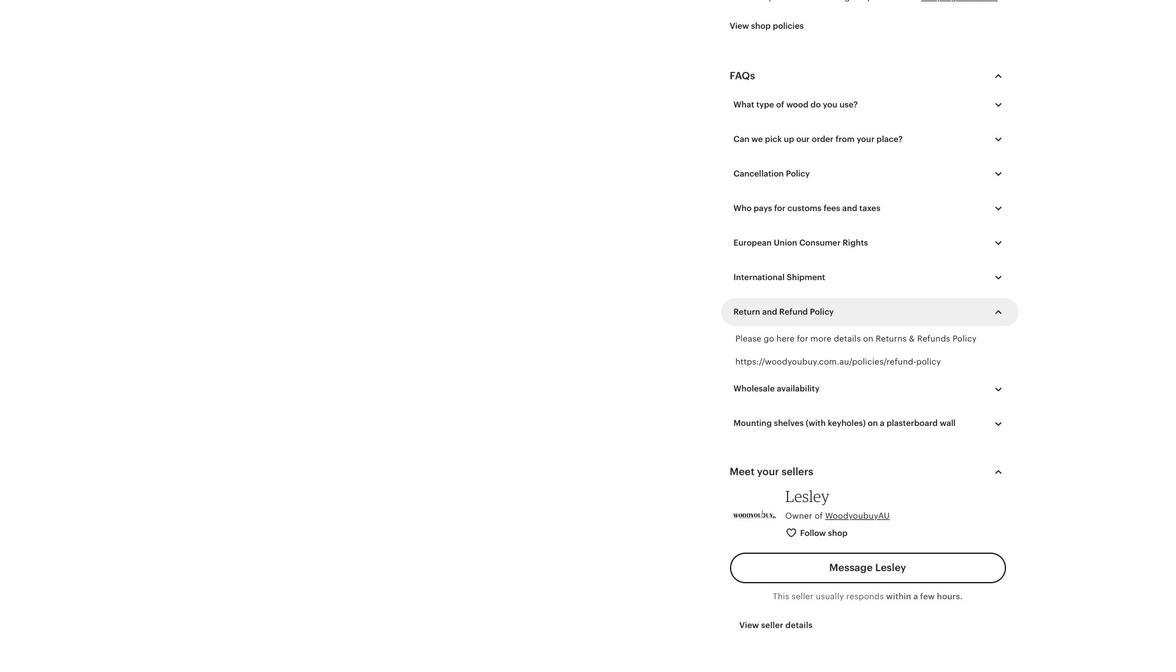 Task type: describe. For each thing, give the bounding box(es) containing it.
message lesley button
[[730, 553, 1007, 584]]

view shop policies button
[[721, 15, 814, 38]]

0 horizontal spatial details
[[786, 621, 813, 630]]

meet
[[730, 466, 755, 477]]

european union consumer rights
[[734, 238, 869, 248]]

pays
[[754, 203, 773, 213]]

pick
[[766, 134, 783, 144]]

policies
[[773, 21, 804, 31]]

plasterboard
[[887, 419, 939, 428]]

2 vertical spatial policy
[[953, 334, 977, 344]]

0 vertical spatial policy
[[787, 169, 811, 178]]

who
[[734, 203, 752, 213]]

for inside dropdown button
[[775, 203, 786, 213]]

message lesley
[[830, 563, 907, 573]]

return
[[734, 307, 761, 317]]

can we pick up our order from your place?
[[734, 134, 903, 144]]

keyholes)
[[828, 419, 866, 428]]

can we pick up our order from your place? button
[[724, 126, 1016, 153]]

what type of wood do you use?
[[734, 100, 858, 109]]

here
[[777, 334, 795, 344]]

fees
[[824, 203, 841, 213]]

view for view seller details
[[740, 621, 760, 630]]

of for lesley
[[815, 511, 824, 520]]

faqs
[[730, 70, 756, 81]]

shipment
[[787, 272, 826, 282]]

rights
[[843, 238, 869, 248]]

view for view shop policies
[[730, 21, 750, 31]]

can
[[734, 134, 750, 144]]

lesley inside 'lesley owner of woodyoubuyau'
[[786, 487, 830, 506]]

from
[[836, 134, 855, 144]]

lesley image
[[730, 490, 778, 538]]

a for plasterboard
[[881, 419, 885, 428]]

lesley inside button
[[876, 563, 907, 573]]

woodyoubuyau link
[[826, 511, 891, 520]]

please
[[736, 334, 762, 344]]

policy
[[917, 357, 942, 367]]

a for few
[[914, 592, 919, 602]]

more
[[811, 334, 832, 344]]

availability
[[777, 384, 820, 394]]

you
[[824, 100, 838, 109]]

1 horizontal spatial for
[[798, 334, 809, 344]]

use?
[[840, 100, 858, 109]]

seller for usually
[[792, 592, 814, 602]]

who pays for customs fees and taxes button
[[724, 195, 1016, 222]]

https://woodyoubuy.com.au/policies/refund-
[[736, 357, 917, 367]]

and inside dropdown button
[[843, 203, 858, 213]]

refund
[[780, 307, 809, 317]]

mounting shelves (with keyholes) on a plasterboard wall button
[[724, 410, 1016, 437]]

https://woodyoubuy.com.au/policies/refund-policy
[[736, 357, 942, 367]]

consumer
[[800, 238, 841, 248]]

owner
[[786, 511, 813, 520]]

european union consumer rights button
[[724, 230, 1016, 257]]

responds
[[847, 592, 885, 602]]

view seller details
[[740, 621, 813, 630]]

hours.
[[938, 592, 963, 602]]

shelves
[[774, 419, 804, 428]]

follow shop
[[801, 528, 848, 538]]

customs
[[788, 203, 822, 213]]

we
[[752, 134, 764, 144]]

mounting shelves (with keyholes) on a plasterboard wall
[[734, 419, 956, 428]]

return and refund policy button
[[724, 299, 1016, 326]]

return and refund policy
[[734, 307, 835, 317]]

0 vertical spatial on
[[864, 334, 874, 344]]

what type of wood do you use? button
[[724, 92, 1016, 118]]

seller for details
[[762, 621, 784, 630]]



Task type: locate. For each thing, give the bounding box(es) containing it.
0 vertical spatial lesley
[[786, 487, 830, 506]]

and right fees
[[843, 203, 858, 213]]

your right from
[[857, 134, 875, 144]]

on left returns
[[864, 334, 874, 344]]

wall
[[941, 419, 956, 428]]

0 horizontal spatial of
[[777, 100, 785, 109]]

international
[[734, 272, 785, 282]]

lesley
[[786, 487, 830, 506], [876, 563, 907, 573]]

0 vertical spatial of
[[777, 100, 785, 109]]

a left few
[[914, 592, 919, 602]]

1 vertical spatial details
[[786, 621, 813, 630]]

on
[[864, 334, 874, 344], [868, 419, 879, 428]]

a left plasterboard
[[881, 419, 885, 428]]

your right meet
[[758, 466, 780, 477]]

wholesale availability
[[734, 384, 820, 394]]

policy
[[787, 169, 811, 178], [811, 307, 835, 317], [953, 334, 977, 344]]

view inside button
[[730, 21, 750, 31]]

1 vertical spatial shop
[[829, 528, 848, 538]]

1 horizontal spatial and
[[843, 203, 858, 213]]

seller right this in the bottom of the page
[[792, 592, 814, 602]]

0 vertical spatial and
[[843, 203, 858, 213]]

details down this in the bottom of the page
[[786, 621, 813, 630]]

0 horizontal spatial shop
[[752, 21, 771, 31]]

do
[[811, 100, 822, 109]]

details up https://woodyoubuy.com.au/policies/refund-policy
[[835, 334, 861, 344]]

0 horizontal spatial seller
[[762, 621, 784, 630]]

your inside can we pick up our order from your place? dropdown button
[[857, 134, 875, 144]]

returns
[[876, 334, 907, 344]]

who pays for customs fees and taxes
[[734, 203, 881, 213]]

1 horizontal spatial shop
[[829, 528, 848, 538]]

usually
[[816, 592, 845, 602]]

1 vertical spatial and
[[763, 307, 778, 317]]

of inside 'lesley owner of woodyoubuyau'
[[815, 511, 824, 520]]

1 horizontal spatial of
[[815, 511, 824, 520]]

european
[[734, 238, 772, 248]]

lesley owner of woodyoubuyau
[[786, 487, 891, 520]]

this seller usually responds within a few hours.
[[773, 592, 963, 602]]

of for what
[[777, 100, 785, 109]]

this
[[773, 592, 790, 602]]

on right the keyholes)
[[868, 419, 879, 428]]

meet your sellers button
[[719, 456, 1018, 487]]

of right type
[[777, 100, 785, 109]]

shop
[[752, 21, 771, 31], [829, 528, 848, 538]]

shop inside the follow shop button
[[829, 528, 848, 538]]

1 horizontal spatial seller
[[792, 592, 814, 602]]

please go here for more details on returns & refunds policy
[[736, 334, 977, 344]]

international shipment button
[[724, 264, 1016, 291]]

up
[[785, 134, 795, 144]]

and right return
[[763, 307, 778, 317]]

1 vertical spatial view
[[740, 621, 760, 630]]

seller down this in the bottom of the page
[[762, 621, 784, 630]]

international shipment
[[734, 272, 826, 282]]

0 horizontal spatial and
[[763, 307, 778, 317]]

0 vertical spatial details
[[835, 334, 861, 344]]

your
[[857, 134, 875, 144], [758, 466, 780, 477]]

order
[[812, 134, 834, 144]]

view shop policies
[[730, 21, 804, 31]]

of up the follow shop button
[[815, 511, 824, 520]]

type
[[757, 100, 775, 109]]

1 horizontal spatial lesley
[[876, 563, 907, 573]]

mounting
[[734, 419, 772, 428]]

0 vertical spatial your
[[857, 134, 875, 144]]

0 horizontal spatial for
[[775, 203, 786, 213]]

policy up the more
[[811, 307, 835, 317]]

for right here
[[798, 334, 809, 344]]

of
[[777, 100, 785, 109], [815, 511, 824, 520]]

seller
[[792, 592, 814, 602], [762, 621, 784, 630]]

details
[[835, 334, 861, 344], [786, 621, 813, 630]]

1 horizontal spatial a
[[914, 592, 919, 602]]

your inside the meet your sellers dropdown button
[[758, 466, 780, 477]]

lesley up owner
[[786, 487, 830, 506]]

view
[[730, 21, 750, 31], [740, 621, 760, 630]]

and
[[843, 203, 858, 213], [763, 307, 778, 317]]

union
[[774, 238, 798, 248]]

our
[[797, 134, 810, 144]]

woodyoubuyau
[[826, 511, 891, 520]]

shop for view
[[752, 21, 771, 31]]

1 vertical spatial your
[[758, 466, 780, 477]]

go
[[764, 334, 775, 344]]

faqs button
[[719, 61, 1018, 92]]

taxes
[[860, 203, 881, 213]]

shop for follow
[[829, 528, 848, 538]]

0 vertical spatial a
[[881, 419, 885, 428]]

message
[[830, 563, 873, 573]]

of inside dropdown button
[[777, 100, 785, 109]]

cancellation
[[734, 169, 785, 178]]

shop inside the view shop policies button
[[752, 21, 771, 31]]

follow shop button
[[776, 522, 859, 545]]

1 vertical spatial seller
[[762, 621, 784, 630]]

within
[[887, 592, 912, 602]]

1 vertical spatial on
[[868, 419, 879, 428]]

refunds
[[918, 334, 951, 344]]

and inside dropdown button
[[763, 307, 778, 317]]

0 vertical spatial shop
[[752, 21, 771, 31]]

sellers
[[782, 466, 814, 477]]

0 horizontal spatial your
[[758, 466, 780, 477]]

1 vertical spatial for
[[798, 334, 809, 344]]

for right pays
[[775, 203, 786, 213]]

(with
[[806, 419, 826, 428]]

shop left the policies
[[752, 21, 771, 31]]

policy right refunds
[[953, 334, 977, 344]]

a inside mounting shelves (with keyholes) on a plasterboard wall dropdown button
[[881, 419, 885, 428]]

1 vertical spatial lesley
[[876, 563, 907, 573]]

shop right follow
[[829, 528, 848, 538]]

1 horizontal spatial details
[[835, 334, 861, 344]]

cancellation policy
[[734, 169, 811, 178]]

cancellation policy button
[[724, 161, 1016, 187]]

policy down our
[[787, 169, 811, 178]]

meet your sellers
[[730, 466, 814, 477]]

1 vertical spatial policy
[[811, 307, 835, 317]]

0 vertical spatial for
[[775, 203, 786, 213]]

1 horizontal spatial your
[[857, 134, 875, 144]]

1 vertical spatial a
[[914, 592, 919, 602]]

view seller details link
[[730, 614, 823, 638]]

place?
[[877, 134, 903, 144]]

1 vertical spatial of
[[815, 511, 824, 520]]

wood
[[787, 100, 809, 109]]

wholesale availability button
[[724, 376, 1016, 403]]

0 horizontal spatial a
[[881, 419, 885, 428]]

wholesale
[[734, 384, 775, 394]]

0 vertical spatial seller
[[792, 592, 814, 602]]

for
[[775, 203, 786, 213], [798, 334, 809, 344]]

follow
[[801, 528, 827, 538]]

lesley up within
[[876, 563, 907, 573]]

what
[[734, 100, 755, 109]]

on inside dropdown button
[[868, 419, 879, 428]]

few
[[921, 592, 936, 602]]

0 horizontal spatial lesley
[[786, 487, 830, 506]]

&
[[910, 334, 916, 344]]

0 vertical spatial view
[[730, 21, 750, 31]]



Task type: vqa. For each thing, say whether or not it's contained in the screenshot.
the Back to search results link
no



